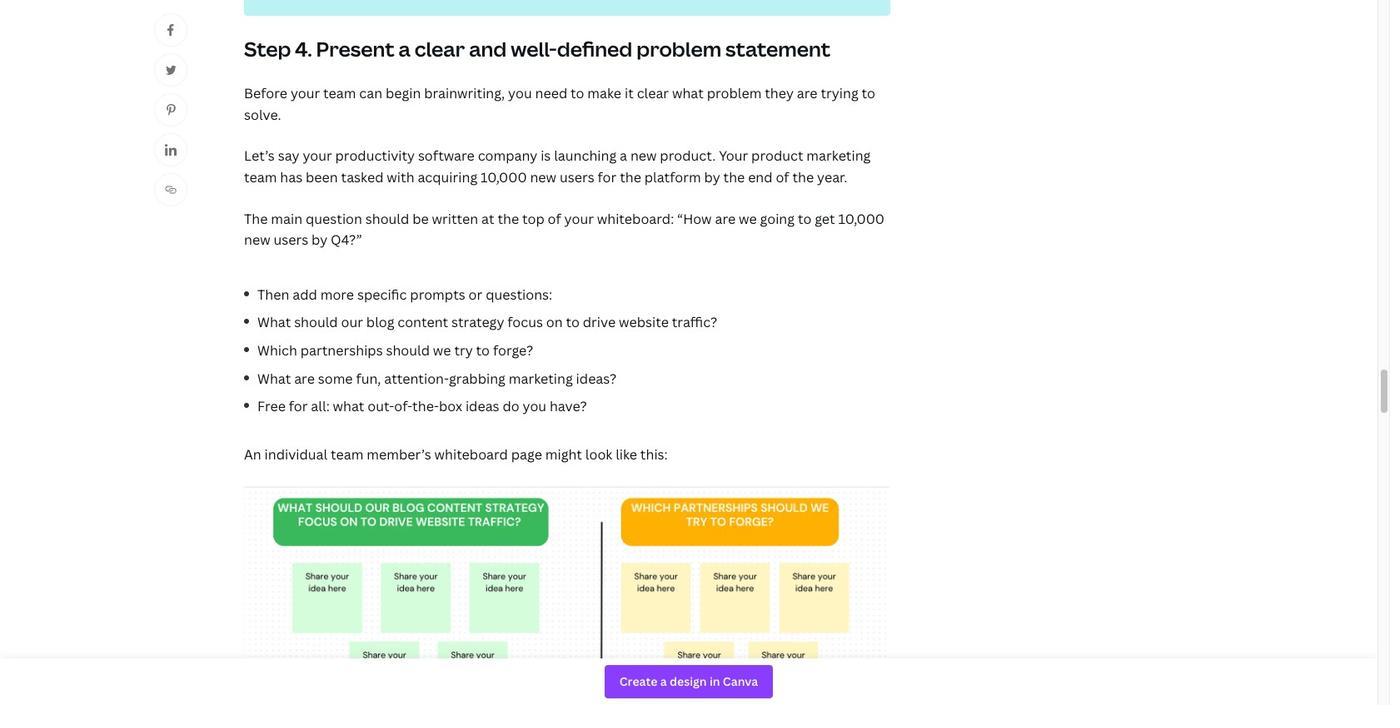 Task type: describe. For each thing, give the bounding box(es) containing it.
platform
[[645, 168, 701, 187]]

prompts
[[410, 286, 466, 304]]

users inside "the main question should be written at the top of your whiteboard: "how are we going to get 10,000 new users by q4?""
[[274, 231, 308, 249]]

content
[[398, 314, 448, 332]]

trying
[[821, 84, 859, 103]]

what for what are some fun, attention-grabbing marketing ideas?
[[257, 370, 291, 388]]

1 vertical spatial you
[[523, 398, 547, 416]]

2 vertical spatial are
[[294, 370, 315, 388]]

then add more specific prompts or questions:
[[257, 286, 553, 304]]

main
[[271, 210, 303, 228]]

going
[[760, 210, 795, 228]]

step
[[244, 35, 291, 63]]

the-
[[413, 398, 439, 416]]

written
[[432, 210, 478, 228]]

0 horizontal spatial a
[[399, 35, 411, 63]]

more
[[321, 286, 354, 304]]

make
[[588, 84, 622, 103]]

on
[[546, 314, 563, 332]]

can
[[359, 84, 383, 103]]

end
[[748, 168, 773, 187]]

say
[[278, 147, 300, 165]]

member's
[[367, 446, 431, 464]]

the main question should be written at the top of your whiteboard: "how are we going to get 10,000 new users by q4?"
[[244, 210, 885, 249]]

an
[[244, 446, 261, 464]]

10,000 inside "the main question should be written at the top of your whiteboard: "how are we going to get 10,000 new users by q4?""
[[839, 210, 885, 228]]

whiteboard
[[435, 446, 508, 464]]

for inside let's say your productivity software company is launching a new product. your product marketing team has been tasked with acquiring 10,000 new users for the platform by the end of the year.
[[598, 168, 617, 187]]

marketing inside let's say your productivity software company is launching a new product. your product marketing team has been tasked with acquiring 10,000 new users for the platform by the end of the year.
[[807, 147, 871, 165]]

traffic?
[[672, 314, 718, 332]]

2 vertical spatial should
[[386, 342, 430, 360]]

solve.
[[244, 106, 281, 124]]

strategy
[[452, 314, 504, 332]]

try
[[454, 342, 473, 360]]

been
[[306, 168, 338, 187]]

ideas
[[466, 398, 500, 416]]

focus
[[508, 314, 543, 332]]

of inside let's say your productivity software company is launching a new product. your product marketing team has been tasked with acquiring 10,000 new users for the platform by the end of the year.
[[776, 168, 790, 187]]

has
[[280, 168, 303, 187]]

which partnerships should we try to forge?
[[257, 342, 533, 360]]

0 horizontal spatial marketing
[[509, 370, 573, 388]]

an individual team member's whiteboard page might look like this:
[[244, 446, 668, 464]]

which
[[257, 342, 297, 360]]

before
[[244, 84, 287, 103]]

q4?"
[[331, 231, 362, 249]]

are inside "the main question should be written at the top of your whiteboard: "how are we going to get 10,000 new users by q4?""
[[715, 210, 736, 228]]

step 4. present a clear and well-defined problem statement
[[244, 35, 831, 63]]

with
[[387, 168, 415, 187]]

have?
[[550, 398, 587, 416]]

drive
[[583, 314, 616, 332]]

your inside the before your team can begin brainwriting, you need to make it clear what problem they are trying to solve.
[[291, 84, 320, 103]]

your inside "the main question should be written at the top of your whiteboard: "how are we going to get 10,000 new users by q4?""
[[565, 210, 594, 228]]

software
[[418, 147, 475, 165]]

out-
[[368, 398, 394, 416]]

question
[[306, 210, 362, 228]]

launching
[[554, 147, 617, 165]]

to right on
[[566, 314, 580, 332]]

let's say your productivity software company is launching a new product. your product marketing team has been tasked with acquiring 10,000 new users for the platform by the end of the year.
[[244, 147, 871, 187]]

what should our blog content strategy focus on to drive website traffic?
[[257, 314, 718, 332]]

product.
[[660, 147, 716, 165]]

begin
[[386, 84, 421, 103]]

tasked
[[341, 168, 384, 187]]

is
[[541, 147, 551, 165]]

specific
[[357, 286, 407, 304]]

fun,
[[356, 370, 381, 388]]

your inside let's say your productivity software company is launching a new product. your product marketing team has been tasked with acquiring 10,000 new users for the platform by the end of the year.
[[303, 147, 332, 165]]

they
[[765, 84, 794, 103]]

the inside "the main question should be written at the top of your whiteboard: "how are we going to get 10,000 new users by q4?""
[[498, 210, 519, 228]]

productivity
[[335, 147, 415, 165]]

free for all: what out-of-the-box ideas do you have?
[[257, 398, 587, 416]]

need
[[535, 84, 568, 103]]

free
[[257, 398, 286, 416]]

users inside let's say your productivity software company is launching a new product. your product marketing team has been tasked with acquiring 10,000 new users for the platform by the end of the year.
[[560, 168, 595, 187]]

new inside "the main question should be written at the top of your whiteboard: "how are we going to get 10,000 new users by q4?""
[[244, 231, 270, 249]]

ideas?
[[576, 370, 617, 388]]

let's
[[244, 147, 275, 165]]

statement
[[726, 35, 831, 63]]

what are some fun, attention-grabbing marketing ideas?
[[257, 370, 617, 388]]

then
[[257, 286, 289, 304]]

0 vertical spatial new
[[631, 147, 657, 165]]

whiteboard:
[[597, 210, 674, 228]]

by inside let's say your productivity software company is launching a new product. your product marketing team has been tasked with acquiring 10,000 new users for the platform by the end of the year.
[[704, 168, 720, 187]]



Task type: locate. For each thing, give the bounding box(es) containing it.
what for what should our blog content strategy focus on to drive website traffic?
[[257, 314, 291, 332]]

this:
[[641, 446, 668, 464]]

0 horizontal spatial 10,000
[[481, 168, 527, 187]]

0 vertical spatial 10,000
[[481, 168, 527, 187]]

the up whiteboard:
[[620, 168, 641, 187]]

by inside "the main question should be written at the top of your whiteboard: "how are we going to get 10,000 new users by q4?""
[[312, 231, 328, 249]]

product
[[752, 147, 804, 165]]

year.
[[817, 168, 848, 187]]

0 horizontal spatial of
[[548, 210, 561, 228]]

what inside the before your team can begin brainwriting, you need to make it clear what problem they are trying to solve.
[[672, 84, 704, 103]]

10,000 right get
[[839, 210, 885, 228]]

company
[[478, 147, 538, 165]]

blog
[[366, 314, 394, 332]]

0 vertical spatial should
[[366, 210, 409, 228]]

of right top
[[548, 210, 561, 228]]

we inside "the main question should be written at the top of your whiteboard: "how are we going to get 10,000 new users by q4?""
[[739, 210, 757, 228]]

well-
[[511, 35, 557, 63]]

to
[[571, 84, 585, 103], [862, 84, 876, 103], [798, 210, 812, 228], [566, 314, 580, 332], [476, 342, 490, 360]]

1 horizontal spatial 10,000
[[839, 210, 885, 228]]

0 horizontal spatial are
[[294, 370, 315, 388]]

2 what from the top
[[257, 370, 291, 388]]

website
[[619, 314, 669, 332]]

1 horizontal spatial users
[[560, 168, 595, 187]]

to right try
[[476, 342, 490, 360]]

team inside the before your team can begin brainwriting, you need to make it clear what problem they are trying to solve.
[[323, 84, 356, 103]]

new down the
[[244, 231, 270, 249]]

you inside the before your team can begin brainwriting, you need to make it clear what problem they are trying to solve.
[[508, 84, 532, 103]]

to right the trying
[[862, 84, 876, 103]]

brainwriting,
[[424, 84, 505, 103]]

box
[[439, 398, 462, 416]]

2 horizontal spatial new
[[631, 147, 657, 165]]

acquiring
[[418, 168, 478, 187]]

marketing up year.
[[807, 147, 871, 165]]

questions:
[[486, 286, 553, 304]]

10,000
[[481, 168, 527, 187], [839, 210, 885, 228]]

1 horizontal spatial a
[[620, 147, 627, 165]]

what
[[257, 314, 291, 332], [257, 370, 291, 388]]

1 vertical spatial clear
[[637, 84, 669, 103]]

2 vertical spatial new
[[244, 231, 270, 249]]

1 vertical spatial a
[[620, 147, 627, 165]]

1 horizontal spatial we
[[739, 210, 757, 228]]

the
[[620, 168, 641, 187], [724, 168, 745, 187], [793, 168, 814, 187], [498, 210, 519, 228]]

"how
[[678, 210, 712, 228]]

for left all:
[[289, 398, 308, 416]]

what right all:
[[333, 398, 365, 416]]

partnerships
[[301, 342, 383, 360]]

what right it
[[672, 84, 704, 103]]

1 horizontal spatial by
[[704, 168, 720, 187]]

team for your
[[323, 84, 356, 103]]

be
[[413, 210, 429, 228]]

by down the question
[[312, 231, 328, 249]]

forge?
[[493, 342, 533, 360]]

of
[[776, 168, 790, 187], [548, 210, 561, 228]]

of inside "the main question should be written at the top of your whiteboard: "how are we going to get 10,000 new users by q4?""
[[548, 210, 561, 228]]

are right "how
[[715, 210, 736, 228]]

top
[[522, 210, 545, 228]]

0 vertical spatial by
[[704, 168, 720, 187]]

4.
[[295, 35, 312, 63]]

1 vertical spatial team
[[244, 168, 277, 187]]

we left try
[[433, 342, 451, 360]]

should down add
[[294, 314, 338, 332]]

your right before
[[291, 84, 320, 103]]

should left 'be' at the left
[[366, 210, 409, 228]]

the
[[244, 210, 268, 228]]

0 vertical spatial you
[[508, 84, 532, 103]]

should up attention-
[[386, 342, 430, 360]]

1 what from the top
[[257, 314, 291, 332]]

team right individual
[[331, 446, 364, 464]]

what up the "free"
[[257, 370, 291, 388]]

a right launching
[[620, 147, 627, 165]]

our
[[341, 314, 363, 332]]

2 vertical spatial team
[[331, 446, 364, 464]]

individual
[[265, 446, 328, 464]]

new down the is
[[530, 168, 557, 187]]

2 vertical spatial your
[[565, 210, 594, 228]]

0 vertical spatial users
[[560, 168, 595, 187]]

0 vertical spatial marketing
[[807, 147, 871, 165]]

users
[[560, 168, 595, 187], [274, 231, 308, 249]]

and
[[469, 35, 507, 63]]

your right top
[[565, 210, 594, 228]]

1 vertical spatial what
[[257, 370, 291, 388]]

team
[[323, 84, 356, 103], [244, 168, 277, 187], [331, 446, 364, 464]]

clear right it
[[637, 84, 669, 103]]

1 vertical spatial are
[[715, 210, 736, 228]]

to inside "the main question should be written at the top of your whiteboard: "how are we going to get 10,000 new users by q4?""
[[798, 210, 812, 228]]

it
[[625, 84, 634, 103]]

1 vertical spatial by
[[312, 231, 328, 249]]

or
[[469, 286, 483, 304]]

we left going
[[739, 210, 757, 228]]

0 vertical spatial clear
[[415, 35, 465, 63]]

what down then
[[257, 314, 291, 332]]

1 vertical spatial we
[[433, 342, 451, 360]]

1 vertical spatial 10,000
[[839, 210, 885, 228]]

1 vertical spatial marketing
[[509, 370, 573, 388]]

0 horizontal spatial new
[[244, 231, 270, 249]]

0 horizontal spatial we
[[433, 342, 451, 360]]

1 vertical spatial users
[[274, 231, 308, 249]]

to left get
[[798, 210, 812, 228]]

clear
[[415, 35, 465, 63], [637, 84, 669, 103]]

are inside the before your team can begin brainwriting, you need to make it clear what problem they are trying to solve.
[[797, 84, 818, 103]]

by down your
[[704, 168, 720, 187]]

at
[[482, 210, 495, 228]]

team down let's
[[244, 168, 277, 187]]

marketing up have? on the left
[[509, 370, 573, 388]]

should
[[366, 210, 409, 228], [294, 314, 338, 332], [386, 342, 430, 360]]

new up platform
[[631, 147, 657, 165]]

team inside let's say your productivity software company is launching a new product. your product marketing team has been tasked with acquiring 10,000 new users for the platform by the end of the year.
[[244, 168, 277, 187]]

1 horizontal spatial are
[[715, 210, 736, 228]]

you right do
[[523, 398, 547, 416]]

1 horizontal spatial for
[[598, 168, 617, 187]]

0 vertical spatial problem
[[637, 35, 722, 63]]

problem
[[637, 35, 722, 63], [707, 84, 762, 103]]

users down launching
[[560, 168, 595, 187]]

0 vertical spatial are
[[797, 84, 818, 103]]

might
[[546, 446, 582, 464]]

of-
[[394, 398, 413, 416]]

0 vertical spatial of
[[776, 168, 790, 187]]

defined
[[557, 35, 633, 63]]

before your team can begin brainwriting, you need to make it clear what problem they are trying to solve.
[[244, 84, 876, 124]]

by
[[704, 168, 720, 187], [312, 231, 328, 249]]

all:
[[311, 398, 330, 416]]

0 vertical spatial for
[[598, 168, 617, 187]]

do
[[503, 398, 520, 416]]

like
[[616, 446, 637, 464]]

1 vertical spatial for
[[289, 398, 308, 416]]

the down your
[[724, 168, 745, 187]]

problem inside the before your team can begin brainwriting, you need to make it clear what problem they are trying to solve.
[[707, 84, 762, 103]]

are
[[797, 84, 818, 103], [715, 210, 736, 228], [294, 370, 315, 388]]

to right the need
[[571, 84, 585, 103]]

2 horizontal spatial are
[[797, 84, 818, 103]]

1 horizontal spatial what
[[672, 84, 704, 103]]

look
[[586, 446, 613, 464]]

a up begin
[[399, 35, 411, 63]]

1 horizontal spatial marketing
[[807, 147, 871, 165]]

your up been
[[303, 147, 332, 165]]

get
[[815, 210, 835, 228]]

clear left and
[[415, 35, 465, 63]]

1 horizontal spatial clear
[[637, 84, 669, 103]]

your
[[291, 84, 320, 103], [303, 147, 332, 165], [565, 210, 594, 228]]

should inside "the main question should be written at the top of your whiteboard: "how are we going to get 10,000 new users by q4?""
[[366, 210, 409, 228]]

0 horizontal spatial for
[[289, 398, 308, 416]]

page
[[511, 446, 542, 464]]

0 horizontal spatial users
[[274, 231, 308, 249]]

0 vertical spatial your
[[291, 84, 320, 103]]

1 horizontal spatial of
[[776, 168, 790, 187]]

you
[[508, 84, 532, 103], [523, 398, 547, 416]]

clear inside the before your team can begin brainwriting, you need to make it clear what problem they are trying to solve.
[[637, 84, 669, 103]]

10,000 down company
[[481, 168, 527, 187]]

team left can
[[323, 84, 356, 103]]

10,000 inside let's say your productivity software company is launching a new product. your product marketing team has been tasked with acquiring 10,000 new users for the platform by the end of the year.
[[481, 168, 527, 187]]

1 vertical spatial of
[[548, 210, 561, 228]]

0 horizontal spatial by
[[312, 231, 328, 249]]

you left the need
[[508, 84, 532, 103]]

marketing
[[807, 147, 871, 165], [509, 370, 573, 388]]

0 vertical spatial a
[[399, 35, 411, 63]]

1 vertical spatial your
[[303, 147, 332, 165]]

1 vertical spatial should
[[294, 314, 338, 332]]

users down the main
[[274, 231, 308, 249]]

0 vertical spatial we
[[739, 210, 757, 228]]

0 vertical spatial what
[[257, 314, 291, 332]]

grabbing
[[449, 370, 506, 388]]

1 vertical spatial problem
[[707, 84, 762, 103]]

1 vertical spatial what
[[333, 398, 365, 416]]

of down product
[[776, 168, 790, 187]]

are left some at the bottom left
[[294, 370, 315, 388]]

your
[[719, 147, 748, 165]]

a inside let's say your productivity software company is launching a new product. your product marketing team has been tasked with acquiring 10,000 new users for the platform by the end of the year.
[[620, 147, 627, 165]]

0 vertical spatial team
[[323, 84, 356, 103]]

present
[[316, 35, 395, 63]]

0 horizontal spatial clear
[[415, 35, 465, 63]]

the left year.
[[793, 168, 814, 187]]

1 vertical spatial new
[[530, 168, 557, 187]]

0 vertical spatial what
[[672, 84, 704, 103]]

attention-
[[384, 370, 449, 388]]

some
[[318, 370, 353, 388]]

team for individual
[[331, 446, 364, 464]]

for down launching
[[598, 168, 617, 187]]

are right they on the right top of page
[[797, 84, 818, 103]]

add
[[293, 286, 317, 304]]

0 horizontal spatial what
[[333, 398, 365, 416]]

the right at
[[498, 210, 519, 228]]

1 horizontal spatial new
[[530, 168, 557, 187]]



Task type: vqa. For each thing, say whether or not it's contained in the screenshot.
bottom are
yes



